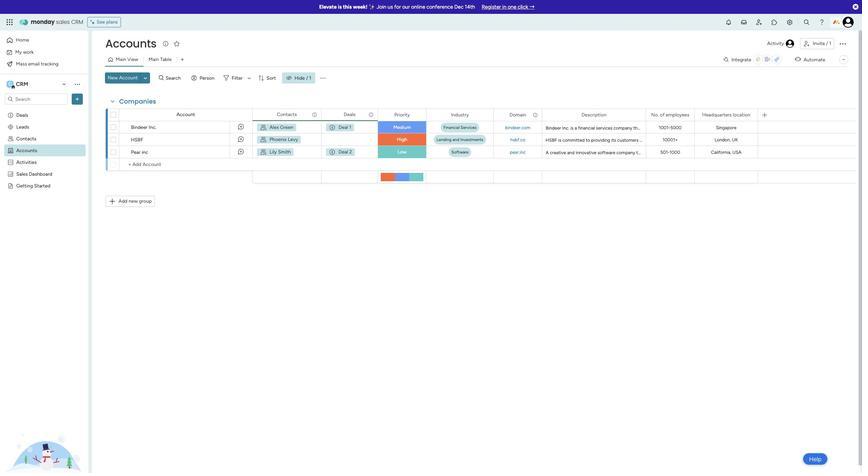 Task type: locate. For each thing, give the bounding box(es) containing it.
contacts down leads
[[16, 136, 36, 141]]

and
[[711, 126, 718, 131], [784, 126, 792, 131], [453, 137, 460, 142], [710, 138, 717, 143], [833, 138, 841, 143], [568, 150, 575, 155]]

1 vertical spatial account
[[177, 112, 195, 118]]

public board image
[[7, 182, 14, 189]]

phoenix levy element
[[257, 136, 301, 144]]

new
[[108, 75, 118, 81]]

hsbf is committed to providing its customers with the best possible experience, and offers a variety of ways to bank, including online, mobile, and in-branch.
[[546, 138, 862, 143]]

collapse board header image
[[842, 57, 847, 62]]

home
[[16, 37, 29, 43]]

svg image left deal 2
[[329, 149, 336, 156]]

emails settings image
[[787, 19, 794, 26]]

dashboard
[[29, 171, 52, 177]]

0 vertical spatial 1
[[830, 41, 832, 46]]

0 horizontal spatial /
[[306, 75, 308, 81]]

filter button
[[221, 72, 254, 84]]

is up creative
[[559, 138, 562, 143]]

main for main table
[[149, 57, 159, 62]]

join
[[377, 4, 387, 10]]

crm inside workspace selection element
[[16, 81, 28, 87]]

main view
[[116, 57, 138, 62]]

best
[[658, 138, 667, 143]]

options image
[[312, 109, 317, 121], [749, 109, 754, 121]]

hsbf up pear
[[131, 137, 143, 143]]

is
[[338, 4, 342, 10], [571, 126, 574, 131], [559, 138, 562, 143]]

svg image left deal 1
[[329, 124, 336, 131]]

elevate is this week! ✨ join us for our online conference dec 14th
[[319, 4, 475, 10]]

see plans
[[97, 19, 118, 25]]

london,
[[715, 137, 731, 143]]

online,
[[803, 138, 816, 143]]

hsbf
[[131, 137, 143, 143], [546, 138, 558, 143]]

help image
[[819, 19, 826, 26]]

deals up leads
[[16, 112, 28, 118]]

search everything image
[[804, 19, 811, 26]]

to down financial
[[586, 138, 591, 143]]

this
[[343, 4, 352, 10]]

crm
[[71, 18, 83, 26], [16, 81, 28, 87]]

1 inside 'element'
[[350, 124, 352, 130]]

0 horizontal spatial bindeer
[[131, 124, 148, 130]]

0 horizontal spatial 1
[[310, 75, 312, 81]]

1 vertical spatial crm
[[16, 81, 28, 87]]

arrow down image
[[245, 74, 254, 82]]

option
[[0, 109, 88, 110]]

0 vertical spatial of
[[661, 112, 665, 118]]

bindeer for bindeer inc. is a financial services company that provides a wide range of banking and investing services to individuals and businesses.
[[546, 126, 562, 131]]

hsbf.co
[[511, 137, 526, 142]]

click
[[518, 4, 529, 10]]

that left builds
[[637, 150, 645, 155]]

accounts up activities
[[16, 147, 37, 153]]

2 vertical spatial is
[[559, 138, 562, 143]]

contacts inside field
[[277, 111, 297, 117]]

table
[[160, 57, 172, 62]]

wide
[[665, 126, 675, 131]]

is for this
[[338, 4, 342, 10]]

0 vertical spatial contacts
[[277, 111, 297, 117]]

0 vertical spatial deal
[[339, 124, 348, 130]]

medium
[[394, 124, 411, 130]]

deals up deal 1
[[344, 111, 356, 117]]

in
[[503, 4, 507, 10]]

sales
[[56, 18, 70, 26]]

1 horizontal spatial services
[[739, 126, 755, 131]]

workspace options image
[[74, 81, 81, 88]]

a left wide
[[662, 126, 664, 131]]

a right offers
[[732, 138, 734, 143]]

connect
[[709, 150, 725, 155]]

options image right priority field
[[417, 109, 422, 121]]

1 vertical spatial deal
[[339, 149, 348, 155]]

2 main from the left
[[149, 57, 159, 62]]

1 horizontal spatial accounts
[[105, 36, 157, 51]]

services up providing
[[596, 126, 613, 131]]

1 horizontal spatial inc.
[[563, 126, 570, 131]]

lottie animation image
[[0, 403, 88, 473]]

hide
[[295, 75, 305, 81]]

0 horizontal spatial main
[[116, 57, 126, 62]]

501-1000
[[661, 150, 681, 155]]

svg image left alex
[[260, 124, 267, 131]]

svg image inside alex green 'element'
[[260, 124, 267, 131]]

bindeer inc.
[[131, 124, 157, 130]]

deal for deal 1
[[339, 124, 348, 130]]

singapore
[[717, 125, 737, 130]]

2 services from the left
[[739, 126, 755, 131]]

1 vertical spatial company
[[617, 150, 636, 155]]

✨
[[369, 4, 376, 10]]

svg image up svg image
[[260, 136, 267, 143]]

svg image
[[260, 124, 267, 131], [329, 124, 336, 131], [260, 136, 267, 143], [329, 149, 336, 156]]

deals
[[344, 111, 356, 117], [16, 112, 28, 118]]

contacts
[[277, 111, 297, 117], [16, 136, 36, 141]]

2 horizontal spatial 1
[[830, 41, 832, 46]]

1 vertical spatial contacts
[[16, 136, 36, 141]]

company down customers
[[617, 150, 636, 155]]

bank,
[[772, 138, 783, 143]]

deal for deal 2
[[339, 149, 348, 155]]

2 horizontal spatial is
[[571, 126, 574, 131]]

Deals field
[[342, 111, 358, 118]]

2 vertical spatial of
[[750, 138, 754, 143]]

0 vertical spatial account
[[119, 75, 138, 81]]

/ right hide
[[306, 75, 308, 81]]

of inside no. of employees field
[[661, 112, 665, 118]]

alex green
[[270, 124, 294, 130]]

1 right invite
[[830, 41, 832, 46]]

account inside button
[[119, 75, 138, 81]]

deal down deals field at the top of page
[[339, 124, 348, 130]]

one
[[508, 4, 517, 10]]

deal left 2
[[339, 149, 348, 155]]

/ right invite
[[827, 41, 829, 46]]

its
[[612, 138, 617, 143]]

and left offers
[[710, 138, 717, 143]]

0 horizontal spatial inc.
[[149, 124, 157, 130]]

1 right hide
[[310, 75, 312, 81]]

add to favorites image
[[173, 40, 180, 47]]

1 horizontal spatial /
[[827, 41, 829, 46]]

2 deal from the top
[[339, 149, 348, 155]]

0 horizontal spatial column information image
[[312, 112, 318, 117]]

hsbf up a
[[546, 138, 558, 143]]

options image
[[839, 40, 848, 48], [74, 96, 81, 103], [368, 109, 373, 121], [417, 109, 422, 121], [533, 109, 538, 121], [685, 109, 690, 121]]

bindeer
[[131, 124, 148, 130], [546, 126, 562, 131]]

1 vertical spatial /
[[306, 75, 308, 81]]

1 horizontal spatial column information image
[[533, 112, 539, 118]]

1 horizontal spatial main
[[149, 57, 159, 62]]

industry
[[451, 112, 469, 118]]

lily smith
[[270, 149, 291, 155]]

with right "usa"
[[743, 150, 752, 155]]

is left this at the top left of page
[[338, 4, 342, 10]]

1 main from the left
[[116, 57, 126, 62]]

1 vertical spatial is
[[571, 126, 574, 131]]

services
[[596, 126, 613, 131], [739, 126, 755, 131]]

2 vertical spatial 1
[[350, 124, 352, 130]]

sort button
[[256, 72, 280, 84]]

conference
[[427, 4, 453, 10]]

services up variety
[[739, 126, 755, 131]]

2 horizontal spatial of
[[750, 138, 754, 143]]

that left provides
[[634, 126, 642, 131]]

svg image for phoenix levy
[[260, 136, 267, 143]]

1 horizontal spatial deals
[[344, 111, 356, 117]]

0 horizontal spatial hsbf
[[131, 137, 143, 143]]

monday sales crm
[[31, 18, 83, 26]]

that
[[634, 126, 642, 131], [637, 150, 645, 155]]

column information image right 'contacts' field
[[312, 112, 318, 117]]

1 vertical spatial of
[[688, 126, 693, 131]]

pear
[[131, 149, 141, 155]]

svg image inside deal 1 'element'
[[329, 124, 336, 131]]

0 vertical spatial accounts
[[105, 36, 157, 51]]

0 horizontal spatial accounts
[[16, 147, 37, 153]]

1 horizontal spatial contacts
[[277, 111, 297, 117]]

and right lending
[[453, 137, 460, 142]]

0 horizontal spatial deals
[[16, 112, 28, 118]]

a creative and innovative software company that builds solutions to help people connect virtually with each other.
[[546, 150, 776, 155]]

0 horizontal spatial services
[[596, 126, 613, 131]]

menu image
[[320, 75, 327, 81]]

activities
[[16, 159, 37, 165]]

column information image right domain field
[[533, 112, 539, 118]]

main left view
[[116, 57, 126, 62]]

Companies field
[[118, 97, 158, 106]]

priority
[[395, 112, 410, 118]]

/ inside invite / 1 button
[[827, 41, 829, 46]]

1 horizontal spatial account
[[177, 112, 195, 118]]

autopilot image
[[796, 55, 802, 64]]

1 for invite / 1
[[830, 41, 832, 46]]

london, uk
[[715, 137, 738, 143]]

getting
[[16, 183, 33, 189]]

1 horizontal spatial is
[[559, 138, 562, 143]]

contacts up green
[[277, 111, 297, 117]]

invite
[[814, 41, 826, 46]]

person button
[[189, 72, 219, 84]]

of right no.
[[661, 112, 665, 118]]

1 down deals field at the top of page
[[350, 124, 352, 130]]

individuals
[[762, 126, 783, 131]]

/
[[827, 41, 829, 46], [306, 75, 308, 81]]

green
[[280, 124, 294, 130]]

deals inside field
[[344, 111, 356, 117]]

1 deal from the top
[[339, 124, 348, 130]]

pear.inc
[[510, 150, 526, 155]]

company up customers
[[614, 126, 633, 131]]

a left financial
[[575, 126, 577, 131]]

crm right workspace image
[[16, 81, 28, 87]]

1 horizontal spatial with
[[743, 150, 752, 155]]

1 vertical spatial that
[[637, 150, 645, 155]]

1 horizontal spatial bindeer
[[546, 126, 562, 131]]

0 vertical spatial crm
[[71, 18, 83, 26]]

0 horizontal spatial is
[[338, 4, 342, 10]]

register in one click → link
[[482, 4, 535, 10]]

1 vertical spatial 1
[[310, 75, 312, 81]]

Industry field
[[450, 111, 471, 119]]

getting started
[[16, 183, 50, 189]]

inc. for bindeer inc.
[[149, 124, 157, 130]]

0 horizontal spatial contacts
[[16, 136, 36, 141]]

contacts inside list box
[[16, 136, 36, 141]]

accounts up view
[[105, 36, 157, 51]]

invite members image
[[756, 19, 763, 26]]

headquarters
[[703, 112, 732, 118]]

inc. down companies field
[[149, 124, 157, 130]]

crm right 'sales'
[[71, 18, 83, 26]]

0 horizontal spatial options image
[[312, 109, 317, 121]]

mass email tracking button
[[4, 58, 75, 70]]

our
[[403, 4, 410, 10]]

svg image inside deal 2 element
[[329, 149, 336, 156]]

1 vertical spatial accounts
[[16, 147, 37, 153]]

people
[[694, 150, 708, 155]]

invite / 1 button
[[801, 38, 835, 49]]

1 horizontal spatial hsbf
[[546, 138, 558, 143]]

financial
[[579, 126, 595, 131]]

email
[[28, 61, 40, 67]]

/ for invite
[[827, 41, 829, 46]]

1 horizontal spatial crm
[[71, 18, 83, 26]]

with left the
[[640, 138, 649, 143]]

1 horizontal spatial 1
[[350, 124, 352, 130]]

0 horizontal spatial account
[[119, 75, 138, 81]]

workspace selection element
[[7, 80, 29, 89]]

lending
[[437, 137, 452, 142]]

deal inside 'element'
[[339, 124, 348, 130]]

main left the table
[[149, 57, 159, 62]]

inc
[[142, 149, 148, 155]]

list box
[[0, 108, 88, 285]]

phoenix
[[270, 137, 287, 143]]

tracking
[[41, 61, 59, 67]]

inc.
[[149, 124, 157, 130], [563, 126, 570, 131]]

main table
[[149, 57, 172, 62]]

add
[[119, 198, 128, 204]]

column information image
[[312, 112, 318, 117], [533, 112, 539, 118]]

of left 'ways'
[[750, 138, 754, 143]]

0 horizontal spatial of
[[661, 112, 665, 118]]

company
[[614, 126, 633, 131], [617, 150, 636, 155]]

0 vertical spatial /
[[827, 41, 829, 46]]

0 vertical spatial is
[[338, 4, 342, 10]]

is up committed
[[571, 126, 574, 131]]

bindeer up creative
[[546, 126, 562, 131]]

0 horizontal spatial with
[[640, 138, 649, 143]]

0 vertical spatial company
[[614, 126, 633, 131]]

apps image
[[772, 19, 779, 26]]

1 inside button
[[830, 41, 832, 46]]

hide / 1
[[295, 75, 312, 81]]

each
[[753, 150, 763, 155]]

0 horizontal spatial crm
[[16, 81, 28, 87]]

us
[[388, 4, 393, 10]]

Priority field
[[393, 111, 412, 119]]

of right range
[[688, 126, 693, 131]]

is for committed
[[559, 138, 562, 143]]

variety
[[735, 138, 749, 143]]

v2 search image
[[159, 74, 164, 82]]

deal
[[339, 124, 348, 130], [339, 149, 348, 155]]

bindeer up pear inc
[[131, 124, 148, 130]]

0 vertical spatial with
[[640, 138, 649, 143]]

and down committed
[[568, 150, 575, 155]]

svg image inside phoenix levy element
[[260, 136, 267, 143]]

headquarters location
[[703, 112, 751, 118]]

inc. up committed
[[563, 126, 570, 131]]



Task type: describe. For each thing, give the bounding box(es) containing it.
0 vertical spatial that
[[634, 126, 642, 131]]

started
[[34, 183, 50, 189]]

column information image for contacts
[[312, 112, 318, 117]]

to right 'ways'
[[766, 138, 771, 143]]

and up including
[[784, 126, 792, 131]]

accounts inside list box
[[16, 147, 37, 153]]

usa
[[733, 150, 742, 155]]

branch.
[[847, 138, 862, 143]]

including
[[784, 138, 802, 143]]

1 services from the left
[[596, 126, 613, 131]]

hsbf for hsbf
[[131, 137, 143, 143]]

smith
[[278, 149, 291, 155]]

businesses.
[[793, 126, 816, 131]]

options image down workspace options image
[[74, 96, 81, 103]]

california, usa
[[712, 150, 742, 155]]

virtually
[[726, 150, 742, 155]]

in-
[[842, 138, 847, 143]]

services
[[461, 125, 477, 130]]

solutions
[[659, 150, 677, 155]]

software
[[598, 150, 616, 155]]

svg image
[[260, 149, 267, 156]]

1 vertical spatial with
[[743, 150, 752, 155]]

2
[[350, 149, 352, 155]]

location
[[734, 112, 751, 118]]

providing
[[592, 138, 611, 143]]

bindeer for bindeer inc.
[[131, 124, 148, 130]]

Description field
[[580, 111, 609, 119]]

financial
[[444, 125, 460, 130]]

my work button
[[4, 47, 75, 58]]

column information image for domain
[[533, 112, 539, 118]]

phoenix levy
[[270, 137, 298, 143]]

show board description image
[[161, 40, 170, 47]]

levy
[[288, 137, 298, 143]]

automate
[[804, 57, 826, 63]]

options image up collapse board header 'icon'
[[839, 40, 848, 48]]

person
[[200, 75, 215, 81]]

1 for hide / 1
[[310, 75, 312, 81]]

invite / 1
[[814, 41, 832, 46]]

add view image
[[181, 57, 184, 62]]

options image right deals field at the top of page
[[368, 109, 373, 121]]

svg image for alex green
[[260, 124, 267, 131]]

new account button
[[105, 72, 141, 84]]

software
[[452, 150, 469, 155]]

integrate
[[732, 57, 752, 63]]

→
[[530, 4, 535, 10]]

elevate
[[319, 4, 337, 10]]

deal 1 element
[[326, 123, 355, 132]]

list box containing deals
[[0, 108, 88, 285]]

pear.inc link
[[509, 150, 528, 155]]

svg image for deal 1
[[329, 124, 336, 131]]

select product image
[[6, 19, 13, 26]]

banking
[[694, 126, 710, 131]]

mobile,
[[817, 138, 832, 143]]

creative
[[550, 150, 567, 155]]

hsbf for hsbf is committed to providing its customers with the best possible experience, and offers a variety of ways to bank, including online, mobile, and in-branch.
[[546, 138, 558, 143]]

sales dashboard
[[16, 171, 52, 177]]

mass email tracking
[[16, 61, 59, 67]]

angle down image
[[144, 75, 147, 81]]

1001-5000
[[660, 125, 682, 130]]

no. of employees
[[652, 112, 690, 118]]

+ Add Account text field
[[123, 161, 249, 169]]

dec
[[455, 4, 464, 10]]

svg image for deal 2
[[329, 149, 336, 156]]

Contacts field
[[275, 111, 299, 118]]

alex
[[270, 124, 279, 130]]

financial services
[[444, 125, 477, 130]]

companies
[[119, 97, 156, 106]]

1 horizontal spatial of
[[688, 126, 693, 131]]

deal 1
[[339, 124, 352, 130]]

uk
[[733, 137, 738, 143]]

add new group
[[119, 198, 152, 204]]

Search in workspace field
[[15, 95, 58, 103]]

and right banking
[[711, 126, 718, 131]]

lottie animation element
[[0, 403, 88, 473]]

offers
[[718, 138, 730, 143]]

2 horizontal spatial a
[[732, 138, 734, 143]]

for
[[395, 4, 401, 10]]

to left help
[[679, 150, 683, 155]]

high
[[397, 137, 408, 143]]

lily smith element
[[257, 148, 294, 156]]

the
[[650, 138, 657, 143]]

california,
[[712, 150, 732, 155]]

alex green element
[[257, 123, 297, 132]]

Search field
[[164, 73, 185, 83]]

provides
[[643, 126, 661, 131]]

No. of employees field
[[650, 111, 692, 119]]

1 horizontal spatial a
[[662, 126, 664, 131]]

dapulse integrations image
[[724, 57, 729, 62]]

investing
[[719, 126, 738, 131]]

my
[[15, 49, 22, 55]]

column information image
[[369, 112, 374, 117]]

help
[[810, 456, 822, 463]]

plans
[[106, 19, 118, 25]]

Headquarters location field
[[701, 111, 753, 119]]

bindeer.com
[[506, 125, 531, 130]]

inbox image
[[741, 19, 748, 26]]

options image right domain field
[[533, 109, 538, 121]]

inc. for bindeer inc. is a financial services company that provides a wide range of banking and investing services to individuals and businesses.
[[563, 126, 570, 131]]

Domain field
[[508, 111, 528, 119]]

deals inside list box
[[16, 112, 28, 118]]

bindeer.com link
[[504, 125, 532, 130]]

leads
[[16, 124, 29, 130]]

notifications image
[[726, 19, 733, 26]]

Accounts field
[[104, 36, 158, 51]]

1 horizontal spatial options image
[[749, 109, 754, 121]]

monday
[[31, 18, 55, 26]]

10001+
[[663, 137, 678, 143]]

workspace image
[[7, 80, 14, 88]]

new
[[129, 198, 138, 204]]

pear inc
[[131, 149, 148, 155]]

to up 'ways'
[[756, 126, 761, 131]]

main for main view
[[116, 57, 126, 62]]

christina overa image
[[843, 17, 854, 28]]

and left in-
[[833, 138, 841, 143]]

options image up range
[[685, 109, 690, 121]]

/ for hide
[[306, 75, 308, 81]]

0 horizontal spatial a
[[575, 126, 577, 131]]

register
[[482, 4, 501, 10]]

no.
[[652, 112, 659, 118]]

customers
[[618, 138, 639, 143]]

c
[[8, 81, 12, 87]]

online
[[412, 4, 426, 10]]

experience,
[[686, 138, 709, 143]]

public dashboard image
[[7, 171, 14, 177]]

1001-
[[660, 125, 671, 130]]

deal 2 element
[[326, 148, 355, 156]]

filter
[[232, 75, 243, 81]]

bindeer inc. is a financial services company that provides a wide range of banking and investing services to individuals and businesses.
[[546, 126, 816, 131]]



Task type: vqa. For each thing, say whether or not it's contained in the screenshot.
the leftmost time
no



